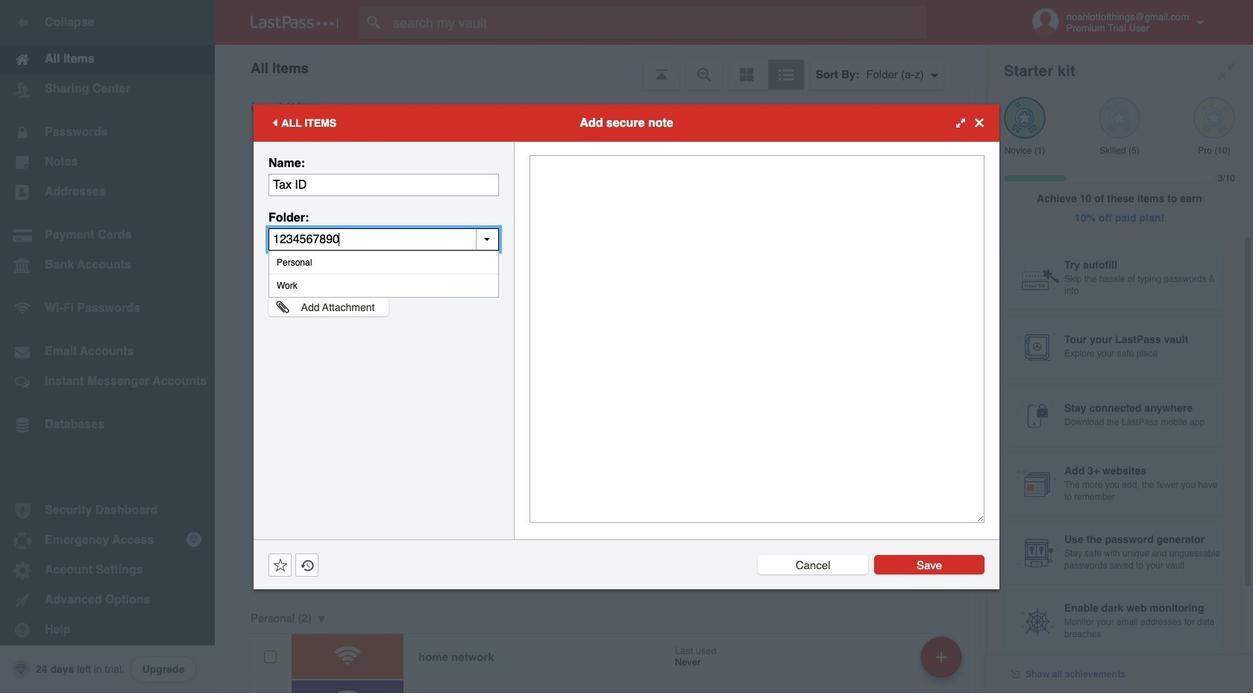 Task type: locate. For each thing, give the bounding box(es) containing it.
vault options navigation
[[215, 45, 987, 90]]

main navigation navigation
[[0, 0, 215, 693]]

None text field
[[530, 155, 985, 523], [269, 174, 499, 196], [269, 228, 499, 250], [530, 155, 985, 523], [269, 174, 499, 196], [269, 228, 499, 250]]

new item image
[[937, 652, 947, 662]]

dialog
[[254, 104, 1000, 589]]

Search search field
[[360, 6, 956, 39]]

new item navigation
[[916, 632, 972, 693]]



Task type: describe. For each thing, give the bounding box(es) containing it.
lastpass image
[[251, 16, 339, 29]]

search my vault text field
[[360, 6, 956, 39]]



Task type: vqa. For each thing, say whether or not it's contained in the screenshot.
alert
no



